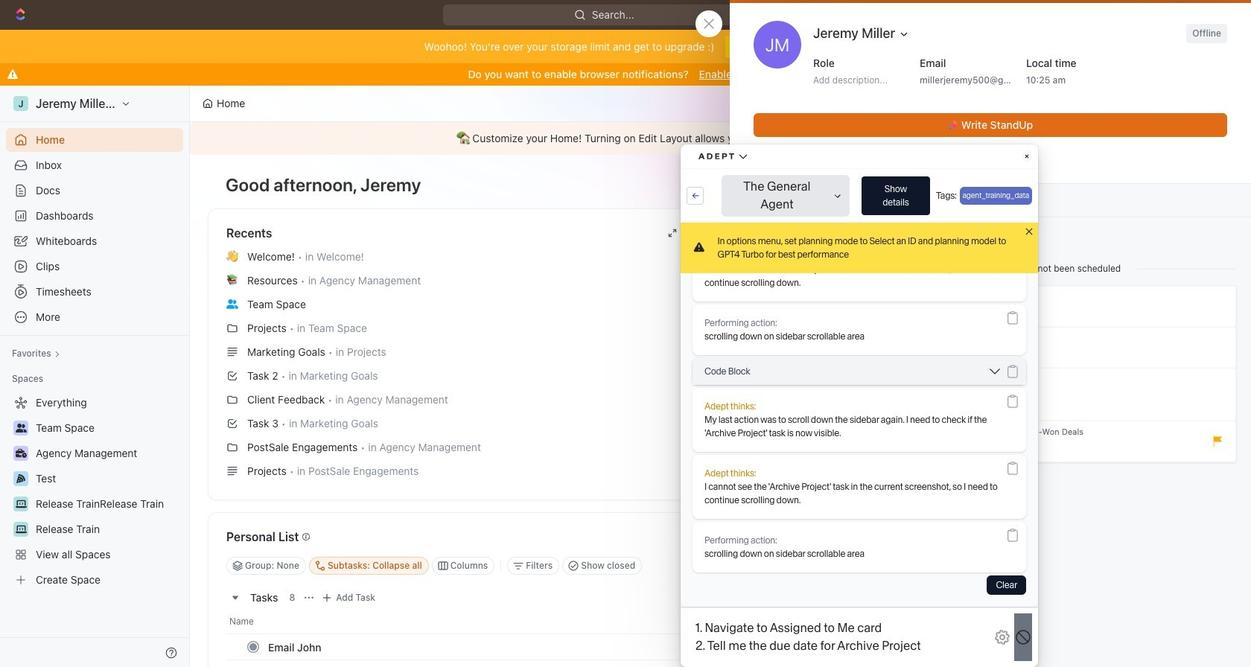 Task type: describe. For each thing, give the bounding box(es) containing it.
2 laptop code image from the top
[[15, 525, 26, 534]]

pizza slice image
[[16, 474, 25, 483]]

jeremy miller's workspace, , element
[[13, 96, 28, 111]]

1 horizontal spatial user group image
[[226, 299, 238, 309]]



Task type: locate. For each thing, give the bounding box(es) containing it.
0 vertical spatial laptop code image
[[15, 500, 26, 509]]

1 vertical spatial laptop code image
[[15, 525, 26, 534]]

0 horizontal spatial user group image
[[15, 424, 26, 433]]

business time image
[[15, 449, 26, 458]]

alert
[[190, 122, 1251, 155]]

1 laptop code image from the top
[[15, 500, 26, 509]]

tree inside sidebar navigation
[[6, 391, 183, 592]]

tree
[[6, 391, 183, 592]]

laptop code image
[[15, 500, 26, 509], [15, 525, 26, 534]]

user group image inside "tree"
[[15, 424, 26, 433]]

0 vertical spatial user group image
[[226, 299, 238, 309]]

user group image
[[226, 299, 238, 309], [15, 424, 26, 433]]

Search tasks... text field
[[1007, 555, 1156, 577]]

1 vertical spatial user group image
[[15, 424, 26, 433]]

sidebar navigation
[[0, 86, 193, 667]]



Task type: vqa. For each thing, say whether or not it's contained in the screenshot.
user group image
yes



